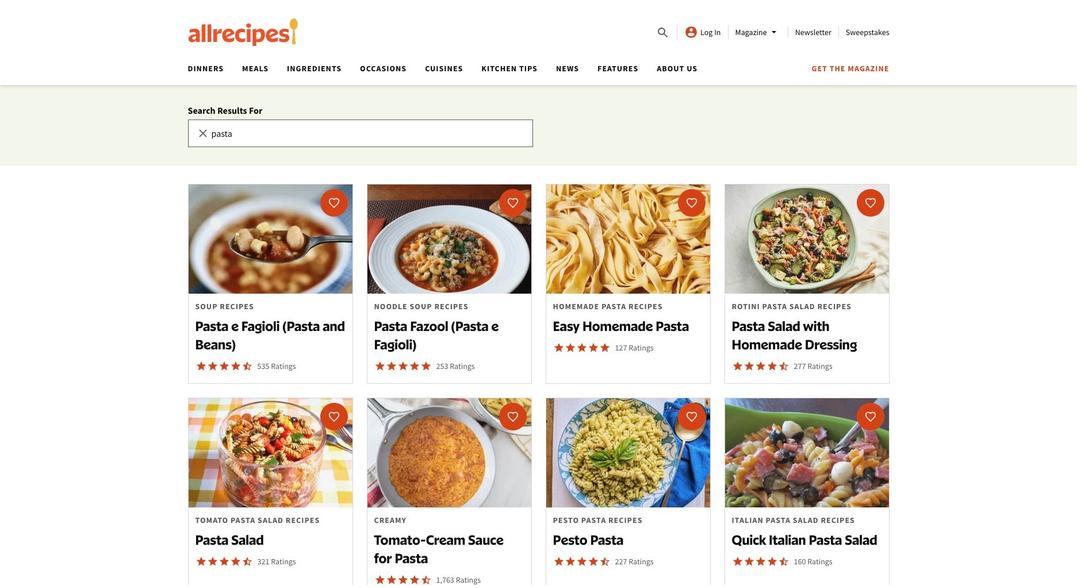 Task type: vqa. For each thing, say whether or not it's contained in the screenshot.
search field
yes



Task type: locate. For each thing, give the bounding box(es) containing it.
save recipe image
[[507, 197, 519, 209], [686, 197, 698, 209], [328, 411, 340, 423]]

search image
[[657, 26, 670, 40]]

None search field
[[188, 120, 533, 147]]

0 horizontal spatial save recipe image
[[328, 411, 340, 423]]

Search text field
[[188, 120, 533, 147]]

tomato-cream sauce in a pan on top of a kitchen towel, with pasta in a bowl in the top right corner image
[[367, 399, 531, 508]]

star image
[[576, 342, 588, 354], [588, 342, 599, 354], [397, 361, 409, 372], [409, 361, 420, 372], [420, 361, 432, 372], [767, 361, 778, 372], [195, 556, 207, 568], [230, 556, 241, 568], [565, 556, 576, 568], [576, 556, 588, 568], [732, 556, 744, 568], [744, 556, 755, 568], [755, 556, 767, 568], [397, 575, 409, 586], [409, 575, 420, 586]]

star half image for tomato-cream sauce in a pan on top of a kitchen towel, with pasta in a bowl in the top right corner image
[[420, 575, 432, 586]]

save recipe image for super close up on a pile of homemade pasta dough. image
[[686, 197, 698, 209]]

star half image for overhead view of pasta salad with homemade dressing served in a large bowl image at the right of page
[[778, 361, 790, 372]]

a colorful pasta salad in a glass bowl sitting on an orange and yellow gingham tablecloth image
[[188, 399, 352, 508]]

navigation
[[179, 60, 890, 85]]

star half image
[[241, 361, 253, 372], [599, 556, 611, 568], [778, 556, 790, 568], [420, 575, 432, 586]]

clear search image
[[197, 128, 209, 139]]

close up view of pasta fazool, garnished with grated cheese and fresh herbs in a bowl, next to bread slices image
[[367, 185, 531, 294]]

0 horizontal spatial star half image
[[241, 556, 253, 568]]

star image
[[553, 342, 565, 354], [565, 342, 576, 354], [599, 342, 611, 354], [195, 361, 207, 372], [207, 361, 218, 372], [218, 361, 230, 372], [230, 361, 241, 372], [374, 361, 386, 372], [386, 361, 397, 372], [732, 361, 744, 372], [744, 361, 755, 372], [755, 361, 767, 372], [207, 556, 218, 568], [218, 556, 230, 568], [553, 556, 565, 568], [588, 556, 599, 568], [767, 556, 778, 568], [374, 575, 386, 586], [386, 575, 397, 586]]

1 horizontal spatial star half image
[[778, 361, 790, 372]]

main content
[[0, 85, 1078, 586]]

1 horizontal spatial save recipe image
[[507, 197, 519, 209]]

banner
[[0, 0, 1078, 85]]

star half image
[[778, 361, 790, 372], [241, 556, 253, 568]]

2 horizontal spatial save recipe image
[[686, 197, 698, 209]]

save recipe image
[[328, 197, 340, 209], [865, 197, 877, 209], [507, 411, 519, 423], [686, 411, 698, 423], [865, 411, 877, 423]]

save recipe image for tomato-cream sauce in a pan on top of a kitchen towel, with pasta in a bowl in the top right corner image
[[507, 411, 519, 423]]

1 vertical spatial star half image
[[241, 556, 253, 568]]

0 vertical spatial star half image
[[778, 361, 790, 372]]



Task type: describe. For each thing, give the bounding box(es) containing it.
save recipe image for overhead view of pasta salad with homemade dressing served in a large bowl image at the right of page
[[865, 197, 877, 209]]

spoonful of soup with noodles and beans with soup bowl in background image
[[188, 185, 352, 294]]

super close up on a pile of homemade pasta dough. image
[[546, 185, 710, 294]]

overhead view of pasta salad with homemade dressing served in a large bowl image
[[725, 185, 889, 294]]

caret_down image
[[767, 25, 781, 39]]

an overhead view looking at a family style serving of pesto pasta. image
[[546, 399, 710, 508]]

home image
[[188, 18, 298, 46]]

save recipe image for spoonful of soup with noodles and beans with soup bowl in background image
[[328, 197, 340, 209]]

star half image for a colorful pasta salad in a glass bowl sitting on an orange and yellow gingham tablecloth image
[[241, 556, 253, 568]]

star half image for an overhead view looking at a family style serving of pesto pasta. 'image'
[[599, 556, 611, 568]]

save recipe image for close up view of pasta fazool, garnished with grated cheese and fresh herbs in a bowl, next to bread slices image
[[507, 197, 519, 209]]

save recipe image for a colorful pasta salad in a glass bowl sitting on an orange and yellow gingham tablecloth image
[[328, 411, 340, 423]]

save recipe image for an overhead view looking at a family style serving of pesto pasta. 'image'
[[686, 411, 698, 423]]

star half image for spoonful of soup with noodles and beans with soup bowl in background image
[[241, 361, 253, 372]]

account image
[[685, 25, 699, 39]]



